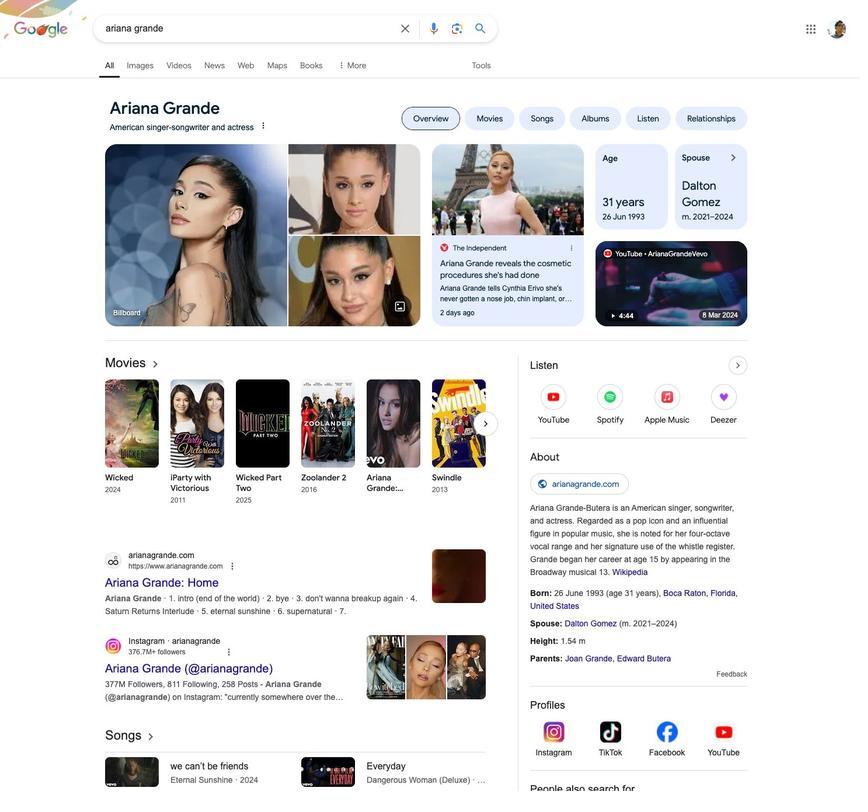 Task type: vqa. For each thing, say whether or not it's contained in the screenshot.
SEARCH text field
yes



Task type: describe. For each thing, give the bounding box(es) containing it.
about this result element
[[568, 244, 576, 252]]

2024 icc women's t20 world cup image
[[14, 20, 68, 39]]

search by voice image
[[427, 22, 441, 36]]

1 tab from the left
[[402, 107, 461, 130]]

0 vertical spatial heading
[[110, 98, 220, 119]]

search by image image
[[450, 22, 464, 36]]

4 tab from the left
[[570, 107, 621, 130]]

1 vertical spatial list
[[105, 380, 486, 512]]

ariana grande | songs, albums, 7 rings, & tv shows | britannica image
[[289, 236, 421, 327]]

5 tab from the left
[[626, 107, 671, 130]]



Task type: locate. For each thing, give the bounding box(es) containing it.
more options image
[[257, 120, 269, 131], [259, 121, 268, 130]]

about this result image
[[568, 244, 576, 252]]

ariana grande from www.arianagrande.com image
[[432, 550, 486, 603]]

2 vertical spatial heading
[[530, 783, 748, 792]]

2 tab from the left
[[465, 107, 515, 130]]

1 vertical spatial heading
[[530, 699, 748, 713]]

Search text field
[[106, 16, 391, 41]]

tab list
[[105, 99, 748, 134]]

list item
[[99, 51, 120, 78]]

ariana grande - songs, age & facts image
[[289, 144, 421, 235]]

3 tab from the left
[[520, 107, 566, 130]]

0 vertical spatial list
[[99, 51, 371, 78]]

favicon for website that hosts the video image
[[605, 250, 612, 257]]

section
[[518, 353, 752, 792]]

2 vertical spatial list
[[105, 753, 496, 792]]

ariana grande career timeline | billboard image
[[105, 144, 287, 327]]

tab
[[402, 107, 461, 130], [465, 107, 515, 130], [520, 107, 566, 130], [570, 107, 621, 130], [626, 107, 671, 130], [676, 107, 748, 130]]

list
[[99, 51, 371, 78], [105, 380, 486, 512], [105, 753, 496, 792]]

heading
[[110, 98, 220, 119], [530, 699, 748, 713], [530, 783, 748, 792]]

None search field
[[0, 15, 498, 42]]

None text field
[[129, 561, 223, 572], [129, 647, 186, 658], [129, 561, 223, 572], [129, 647, 186, 658]]

6 tab from the left
[[676, 107, 748, 130]]



